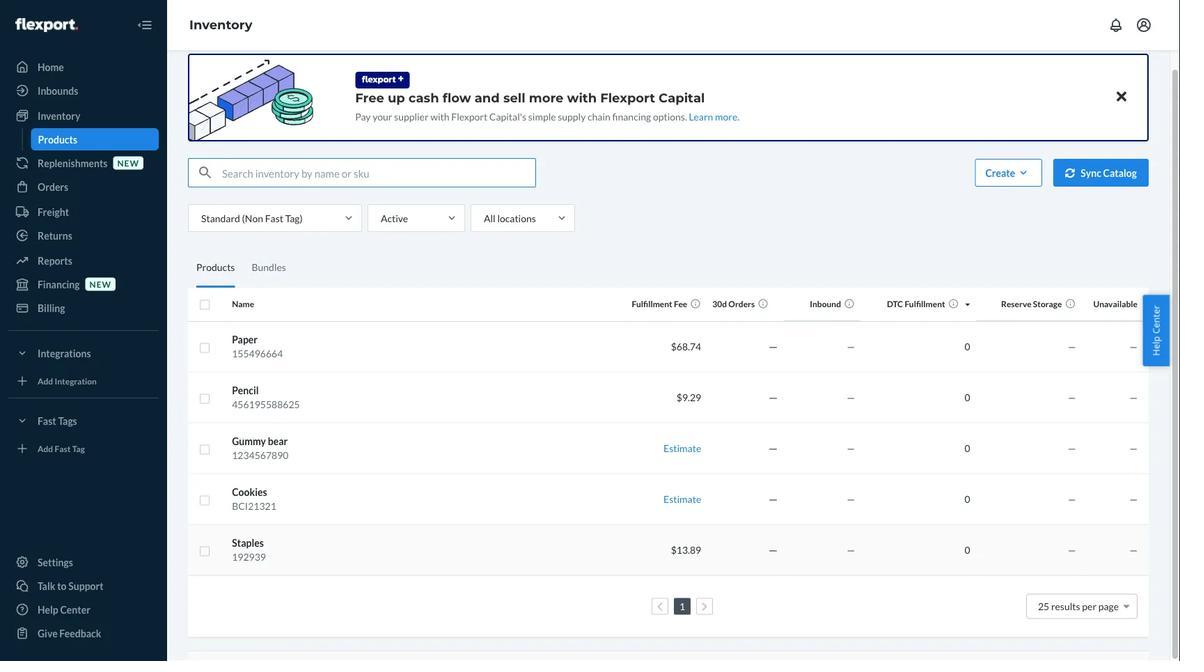 Task type: vqa. For each thing, say whether or not it's contained in the screenshot.
the top Products
yes



Task type: locate. For each thing, give the bounding box(es) containing it.
capital's
[[490, 110, 527, 122]]

5 0 from the top
[[965, 544, 971, 556]]

1 vertical spatial estimate link
[[664, 493, 702, 505]]

capital
[[659, 90, 705, 105]]

0 vertical spatial help center
[[1150, 305, 1163, 356]]

.
[[738, 110, 740, 122]]

1 vertical spatial center
[[60, 604, 91, 615]]

help
[[1150, 336, 1163, 356], [38, 604, 58, 615]]

1 horizontal spatial products
[[196, 261, 235, 273]]

fast left tag)
[[265, 212, 284, 224]]

0 horizontal spatial flexport
[[452, 110, 488, 122]]

new down the reports link
[[90, 279, 112, 289]]

1 vertical spatial new
[[90, 279, 112, 289]]

square image
[[199, 444, 210, 455], [199, 495, 210, 506], [199, 545, 210, 557]]

square image for paper
[[199, 342, 210, 353]]

products
[[38, 133, 77, 145], [196, 261, 235, 273]]

1 horizontal spatial flexport
[[601, 90, 656, 105]]

reports link
[[8, 249, 159, 272]]

orders up freight
[[38, 181, 68, 193]]

1 horizontal spatial help center
[[1150, 305, 1163, 356]]

freight
[[38, 206, 69, 218]]

0 vertical spatial square image
[[199, 299, 210, 310]]

flow
[[443, 90, 471, 105]]

0 for $9.29
[[965, 391, 971, 403]]

1 ― from the top
[[769, 340, 779, 352]]

billing
[[38, 302, 65, 314]]

0
[[965, 340, 971, 352], [965, 391, 971, 403], [965, 442, 971, 454], [965, 493, 971, 505], [965, 544, 971, 556]]

reports
[[38, 255, 72, 266]]

chevron right image
[[702, 601, 708, 611]]

1 vertical spatial inventory
[[38, 110, 80, 122]]

settings link
[[8, 551, 159, 573]]

― for $13.89
[[769, 544, 779, 556]]

returns
[[38, 230, 72, 241]]

0 horizontal spatial more
[[529, 90, 564, 105]]

―
[[769, 340, 779, 352], [769, 391, 779, 403], [769, 442, 779, 454], [769, 493, 779, 505], [769, 544, 779, 556]]

estimate up $13.89
[[664, 493, 702, 505]]

with up supply
[[567, 90, 597, 105]]

0 vertical spatial square image
[[199, 444, 210, 455]]

orders right 30d in the top of the page
[[729, 299, 755, 309]]

dtc
[[887, 299, 904, 309]]

square image left pencil
[[199, 393, 210, 404]]

square image for 1234567890
[[199, 444, 210, 455]]

flexport up "financing"
[[601, 90, 656, 105]]

2 0 from the top
[[965, 391, 971, 403]]

0 for $68.74
[[965, 340, 971, 352]]

1 horizontal spatial new
[[117, 158, 139, 168]]

0 horizontal spatial products
[[38, 133, 77, 145]]

pencil
[[232, 384, 259, 396]]

2 add from the top
[[38, 443, 53, 453]]

flexport down the flow
[[452, 110, 488, 122]]

with down 'cash'
[[431, 110, 450, 122]]

help center right unavailable
[[1150, 305, 1163, 356]]

cookies bci21321
[[232, 486, 276, 512]]

1 horizontal spatial inventory
[[189, 17, 253, 32]]

center down talk to support
[[60, 604, 91, 615]]

0 horizontal spatial orders
[[38, 181, 68, 193]]

0 horizontal spatial help center
[[38, 604, 91, 615]]

fee
[[674, 299, 688, 309]]

inbound
[[810, 299, 842, 309]]

2 ― from the top
[[769, 391, 779, 403]]

1 link
[[677, 600, 688, 612]]

2 estimate link from the top
[[664, 493, 702, 505]]

1 horizontal spatial help
[[1150, 336, 1163, 356]]

1 vertical spatial inventory link
[[8, 104, 159, 127]]

0 vertical spatial estimate
[[664, 442, 702, 454]]

orders inside orders link
[[38, 181, 68, 193]]

1 vertical spatial square image
[[199, 495, 210, 506]]

0 horizontal spatial new
[[90, 279, 112, 289]]

2 square image from the top
[[199, 342, 210, 353]]

0 horizontal spatial with
[[431, 110, 450, 122]]

2 vertical spatial fast
[[55, 443, 71, 453]]

help center button
[[1144, 295, 1170, 366]]

fast left tag
[[55, 443, 71, 453]]

staples
[[232, 537, 264, 549]]

fulfillment
[[632, 299, 673, 309], [905, 299, 946, 309]]

center
[[1150, 305, 1163, 334], [60, 604, 91, 615]]

0 horizontal spatial fulfillment
[[632, 299, 673, 309]]

0 vertical spatial center
[[1150, 305, 1163, 334]]

1 horizontal spatial more
[[715, 110, 738, 122]]

—
[[847, 340, 855, 352], [1069, 340, 1077, 352], [1130, 340, 1138, 352], [847, 391, 855, 403], [1069, 391, 1077, 403], [1130, 391, 1138, 403], [847, 442, 855, 454], [1069, 442, 1077, 454], [1130, 442, 1138, 454], [847, 493, 855, 505], [1069, 493, 1077, 505], [1130, 493, 1138, 505], [847, 544, 855, 556], [1069, 544, 1077, 556], [1130, 544, 1138, 556]]

0 vertical spatial add
[[38, 376, 53, 386]]

close image
[[1117, 88, 1127, 105]]

1 square image from the top
[[199, 444, 210, 455]]

add down fast tags
[[38, 443, 53, 453]]

1 vertical spatial flexport
[[452, 110, 488, 122]]

1 vertical spatial help
[[38, 604, 58, 615]]

1 0 from the top
[[965, 340, 971, 352]]

2 vertical spatial square image
[[199, 393, 210, 404]]

gummy
[[232, 435, 266, 447]]

and
[[475, 90, 500, 105]]

0 vertical spatial estimate link
[[664, 442, 702, 454]]

inbounds
[[38, 85, 78, 96]]

square image left name
[[199, 299, 210, 310]]

1 vertical spatial add
[[38, 443, 53, 453]]

home
[[38, 61, 64, 73]]

your
[[373, 110, 392, 122]]

help center down the to
[[38, 604, 91, 615]]

bci21321
[[232, 500, 276, 512]]

open notifications image
[[1108, 17, 1125, 33]]

fast
[[265, 212, 284, 224], [38, 415, 56, 427], [55, 443, 71, 453]]

1 vertical spatial estimate
[[664, 493, 702, 505]]

square image left 'gummy'
[[199, 444, 210, 455]]

0 vertical spatial help
[[1150, 336, 1163, 356]]

estimate link down $9.29
[[664, 442, 702, 454]]

products up replenishments
[[38, 133, 77, 145]]

returns link
[[8, 224, 159, 247]]

30d orders
[[713, 299, 755, 309]]

pencil 456195588625
[[232, 384, 300, 410]]

dtc fulfillment
[[887, 299, 946, 309]]

1 horizontal spatial center
[[1150, 305, 1163, 334]]

home link
[[8, 56, 159, 78]]

add for add integration
[[38, 376, 53, 386]]

sync
[[1081, 166, 1102, 178]]

center right unavailable
[[1150, 305, 1163, 334]]

new down products link
[[117, 158, 139, 168]]

cash
[[409, 90, 439, 105]]

$68.74
[[671, 340, 702, 352]]

25
[[1039, 600, 1050, 612]]

fulfillment right dtc
[[905, 299, 946, 309]]

square image left cookies in the bottom of the page
[[199, 495, 210, 506]]

more up simple
[[529, 90, 564, 105]]

sync catalog
[[1081, 166, 1138, 178]]

1 vertical spatial orders
[[729, 299, 755, 309]]

supply
[[558, 110, 586, 122]]

estimate for 1234567890
[[664, 442, 702, 454]]

3 square image from the top
[[199, 545, 210, 557]]

0 horizontal spatial center
[[60, 604, 91, 615]]

0 vertical spatial orders
[[38, 181, 68, 193]]

inventory link
[[189, 17, 253, 32], [8, 104, 159, 127]]

square image for pencil
[[199, 393, 210, 404]]

2 vertical spatial square image
[[199, 545, 210, 557]]

1 estimate link from the top
[[664, 442, 702, 454]]

estimate down $9.29
[[664, 442, 702, 454]]

square image
[[199, 299, 210, 310], [199, 342, 210, 353], [199, 393, 210, 404]]

add left integration
[[38, 376, 53, 386]]

support
[[68, 580, 104, 592]]

0 horizontal spatial help
[[38, 604, 58, 615]]

chevron left image
[[657, 601, 663, 611]]

1 add from the top
[[38, 376, 53, 386]]

1 horizontal spatial fulfillment
[[905, 299, 946, 309]]

help center
[[1150, 305, 1163, 356], [38, 604, 91, 615]]

more right learn at the right top of the page
[[715, 110, 738, 122]]

sync catalog button
[[1054, 158, 1149, 186]]

new for replenishments
[[117, 158, 139, 168]]

square image left paper
[[199, 342, 210, 353]]

3 square image from the top
[[199, 393, 210, 404]]

orders link
[[8, 176, 159, 198]]

square image left staples
[[199, 545, 210, 557]]

1 horizontal spatial inventory link
[[189, 17, 253, 32]]

add fast tag link
[[8, 437, 159, 460]]

1 vertical spatial fast
[[38, 415, 56, 427]]

financing
[[613, 110, 652, 122]]

2 estimate from the top
[[664, 493, 702, 505]]

0 vertical spatial new
[[117, 158, 139, 168]]

learn
[[689, 110, 714, 122]]

orders
[[38, 181, 68, 193], [729, 299, 755, 309]]

estimate
[[664, 442, 702, 454], [664, 493, 702, 505]]

0 vertical spatial products
[[38, 133, 77, 145]]

flexport
[[601, 90, 656, 105], [452, 110, 488, 122]]

1 vertical spatial square image
[[199, 342, 210, 353]]

fast left the tags
[[38, 415, 56, 427]]

1 vertical spatial with
[[431, 110, 450, 122]]

estimate link up $13.89
[[664, 493, 702, 505]]

gummy bear 1234567890
[[232, 435, 289, 461]]

add
[[38, 376, 53, 386], [38, 443, 53, 453]]

fulfillment left fee
[[632, 299, 673, 309]]

sell
[[504, 90, 526, 105]]

estimate for bci21321
[[664, 493, 702, 505]]

add integration
[[38, 376, 97, 386]]

integration
[[55, 376, 97, 386]]

2 square image from the top
[[199, 495, 210, 506]]

products up name
[[196, 261, 235, 273]]

0 vertical spatial with
[[567, 90, 597, 105]]

5 ― from the top
[[769, 544, 779, 556]]

center inside 'help center' link
[[60, 604, 91, 615]]

fast tags button
[[8, 410, 159, 432]]

integrations button
[[8, 342, 159, 364]]

4 ― from the top
[[769, 493, 779, 505]]

reserve storage
[[1002, 299, 1063, 309]]

1 estimate from the top
[[664, 442, 702, 454]]



Task type: describe. For each thing, give the bounding box(es) containing it.
estimate link for bci21321
[[664, 493, 702, 505]]

square image for 192939
[[199, 545, 210, 557]]

add for add fast tag
[[38, 443, 53, 453]]

give feedback button
[[8, 622, 159, 644]]

― for $9.29
[[769, 391, 779, 403]]

free up cash flow and sell more with flexport capital pay your supplier with flexport capital's simple supply chain financing options. learn more .
[[355, 90, 740, 122]]

per
[[1083, 600, 1097, 612]]

replenishments
[[38, 157, 108, 169]]

locations
[[498, 212, 536, 224]]

center inside help center button
[[1150, 305, 1163, 334]]

all locations
[[484, 212, 536, 224]]

give feedback
[[38, 627, 101, 639]]

456195588625
[[232, 398, 300, 410]]

fast tags
[[38, 415, 77, 427]]

give
[[38, 627, 58, 639]]

sync alt image
[[1066, 168, 1076, 177]]

staples 192939
[[232, 537, 266, 563]]

add fast tag
[[38, 443, 85, 453]]

1
[[680, 600, 686, 612]]

1 vertical spatial products
[[196, 261, 235, 273]]

1 square image from the top
[[199, 299, 210, 310]]

0 vertical spatial more
[[529, 90, 564, 105]]

new for financing
[[90, 279, 112, 289]]

2 fulfillment from the left
[[905, 299, 946, 309]]

reserve
[[1002, 299, 1032, 309]]

help center link
[[8, 598, 159, 621]]

― for $68.74
[[769, 340, 779, 352]]

integrations
[[38, 347, 91, 359]]

active
[[381, 212, 408, 224]]

Search inventory by name or sku text field
[[222, 158, 536, 186]]

tags
[[58, 415, 77, 427]]

unavailable
[[1094, 299, 1138, 309]]

$13.89
[[671, 544, 702, 556]]

free
[[355, 90, 384, 105]]

0 for $13.89
[[965, 544, 971, 556]]

open account menu image
[[1136, 17, 1153, 33]]

options.
[[653, 110, 687, 122]]

estimate link for 1234567890
[[664, 442, 702, 454]]

up
[[388, 90, 405, 105]]

1 vertical spatial help center
[[38, 604, 91, 615]]

feedback
[[59, 627, 101, 639]]

1 vertical spatial more
[[715, 110, 738, 122]]

tag
[[72, 443, 85, 453]]

page
[[1099, 600, 1120, 612]]

1 horizontal spatial orders
[[729, 299, 755, 309]]

192939
[[232, 551, 266, 563]]

0 horizontal spatial inventory
[[38, 110, 80, 122]]

results
[[1052, 600, 1081, 612]]

learn more link
[[689, 110, 738, 122]]

to
[[57, 580, 67, 592]]

talk to support button
[[8, 575, 159, 597]]

close navigation image
[[137, 17, 153, 33]]

cookies
[[232, 486, 267, 498]]

fast inside dropdown button
[[38, 415, 56, 427]]

0 vertical spatial inventory
[[189, 17, 253, 32]]

storage
[[1034, 299, 1063, 309]]

financing
[[38, 278, 80, 290]]

0 horizontal spatial inventory link
[[8, 104, 159, 127]]

bear
[[268, 435, 288, 447]]

0 vertical spatial inventory link
[[189, 17, 253, 32]]

products link
[[31, 128, 159, 150]]

1234567890
[[232, 449, 289, 461]]

add integration link
[[8, 370, 159, 392]]

3 ― from the top
[[769, 442, 779, 454]]

square image for bci21321
[[199, 495, 210, 506]]

pay
[[355, 110, 371, 122]]

catalog
[[1104, 166, 1138, 178]]

(non
[[242, 212, 263, 224]]

name
[[232, 299, 254, 309]]

25 results per page option
[[1039, 600, 1120, 612]]

0 vertical spatial fast
[[265, 212, 284, 224]]

1 horizontal spatial with
[[567, 90, 597, 105]]

paper
[[232, 333, 258, 345]]

supplier
[[394, 110, 429, 122]]

chain
[[588, 110, 611, 122]]

billing link
[[8, 297, 159, 319]]

all
[[484, 212, 496, 224]]

inbounds link
[[8, 79, 159, 102]]

standard (non fast tag)
[[201, 212, 303, 224]]

3 0 from the top
[[965, 442, 971, 454]]

talk to support
[[38, 580, 104, 592]]

talk
[[38, 580, 55, 592]]

155496664
[[232, 347, 283, 359]]

help center inside button
[[1150, 305, 1163, 356]]

flexport logo image
[[15, 18, 78, 32]]

fulfillment fee
[[632, 299, 688, 309]]

4 0 from the top
[[965, 493, 971, 505]]

standard
[[201, 212, 240, 224]]

1 fulfillment from the left
[[632, 299, 673, 309]]

paper 155496664
[[232, 333, 283, 359]]

freight link
[[8, 201, 159, 223]]

tag)
[[285, 212, 303, 224]]

simple
[[529, 110, 556, 122]]

30d
[[713, 299, 727, 309]]

help inside button
[[1150, 336, 1163, 356]]

settings
[[38, 556, 73, 568]]

0 vertical spatial flexport
[[601, 90, 656, 105]]

create button
[[976, 158, 1043, 186]]



